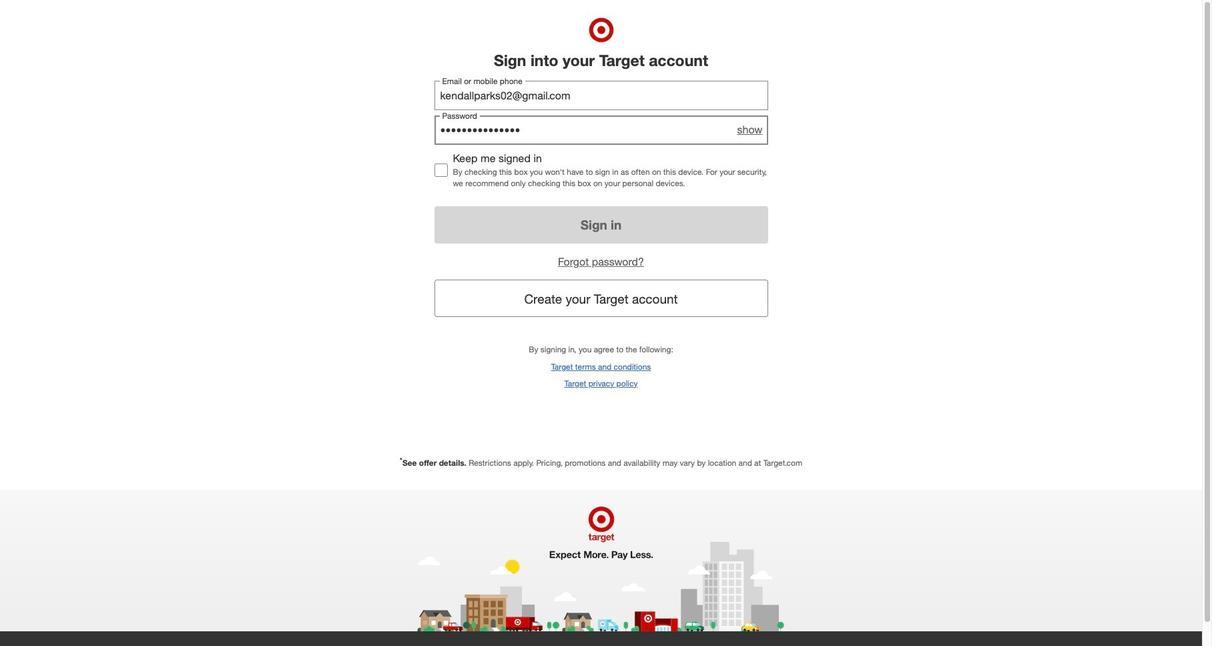 Task type: vqa. For each thing, say whether or not it's contained in the screenshot.
second Seasonal from the right
no



Task type: locate. For each thing, give the bounding box(es) containing it.
target: expect more. pay less. image
[[414, 490, 789, 632]]

None checkbox
[[434, 163, 448, 177]]

None password field
[[434, 115, 768, 145]]

None text field
[[434, 81, 768, 110]]



